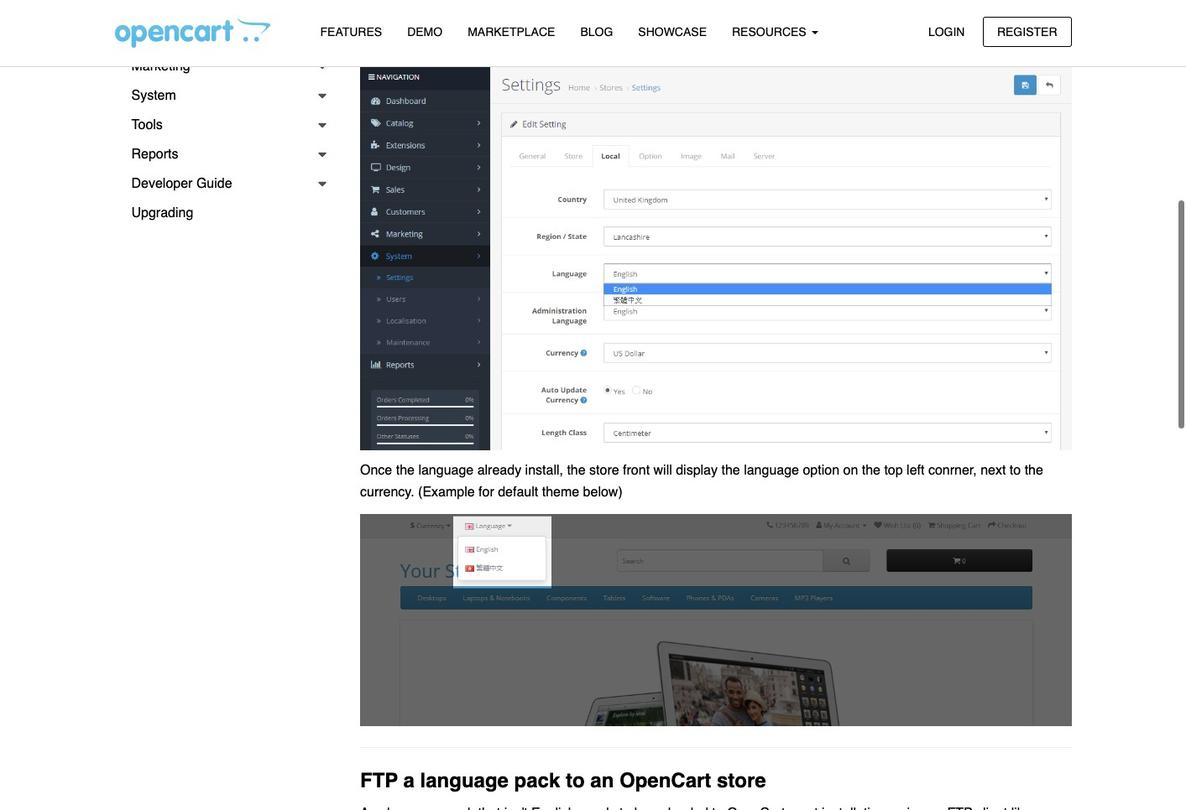 Task type: vqa. For each thing, say whether or not it's contained in the screenshot.
a
yes



Task type: locate. For each thing, give the bounding box(es) containing it.
sales
[[131, 29, 165, 44]]

guide
[[196, 176, 232, 191]]

store front - multi languages select image
[[360, 515, 1072, 727]]

developer
[[131, 176, 193, 191]]

sales link
[[115, 23, 335, 52]]

below)
[[583, 485, 623, 500]]

currency.
[[360, 485, 414, 500]]

store right 'opencart'
[[717, 770, 766, 793]]

5 the from the left
[[1025, 464, 1043, 479]]

store up below)
[[589, 464, 619, 479]]

0 vertical spatial to
[[1010, 464, 1021, 479]]

extensions link
[[115, 0, 335, 23]]

the right display
[[721, 464, 740, 479]]

marketplace
[[468, 25, 555, 39]]

display
[[676, 464, 718, 479]]

store
[[589, 464, 619, 479], [717, 770, 766, 793]]

language right "a"
[[420, 770, 509, 793]]

0 horizontal spatial store
[[589, 464, 619, 479]]

1 vertical spatial to
[[566, 770, 585, 793]]

language for ftp a language pack to an opencart store
[[420, 770, 509, 793]]

language left option
[[744, 464, 799, 479]]

marketplace link
[[455, 18, 568, 47]]

already
[[477, 464, 521, 479]]

register link
[[983, 16, 1072, 47]]

1 the from the left
[[396, 464, 415, 479]]

opencart
[[619, 770, 711, 793]]

register
[[997, 25, 1057, 38]]

the up currency.
[[396, 464, 415, 479]]

will
[[654, 464, 672, 479]]

to left 'an' at the bottom of the page
[[566, 770, 585, 793]]

1 horizontal spatial store
[[717, 770, 766, 793]]

to right the next
[[1010, 464, 1021, 479]]

upgrading link
[[115, 199, 335, 228]]

once the language already install, the store front will display the language option on the top left conrner, next to the currency. (example for default theme below)
[[360, 464, 1043, 500]]

theme
[[542, 485, 579, 500]]

1 horizontal spatial to
[[1010, 464, 1021, 479]]

the up theme
[[567, 464, 586, 479]]

resources
[[732, 25, 810, 39]]

language
[[418, 464, 474, 479], [744, 464, 799, 479], [420, 770, 509, 793]]

0 vertical spatial store
[[589, 464, 619, 479]]

option
[[803, 464, 839, 479]]

the right the next
[[1025, 464, 1043, 479]]

language up (example
[[418, 464, 474, 479]]

to
[[1010, 464, 1021, 479], [566, 770, 585, 793]]

system
[[131, 88, 176, 103]]

store inside once the language already install, the store front will display the language option on the top left conrner, next to the currency. (example for default theme below)
[[589, 464, 619, 479]]

ftp
[[360, 770, 398, 793]]

a
[[403, 770, 415, 793]]

the
[[396, 464, 415, 479], [567, 464, 586, 479], [721, 464, 740, 479], [862, 464, 881, 479], [1025, 464, 1043, 479]]

the right on
[[862, 464, 881, 479]]

login
[[928, 25, 965, 38]]



Task type: describe. For each thing, give the bounding box(es) containing it.
developer guide
[[131, 176, 232, 191]]

upgrading
[[131, 206, 193, 221]]

blog link
[[568, 18, 626, 47]]

select language for store front and admin image
[[360, 31, 1072, 451]]

an
[[590, 770, 614, 793]]

ftp a language pack to an opencart store
[[360, 770, 766, 793]]

opencart - open source shopping cart solution image
[[115, 18, 270, 48]]

demo
[[407, 25, 443, 39]]

extensions
[[131, 0, 197, 15]]

demo link
[[395, 18, 455, 47]]

on
[[843, 464, 858, 479]]

language for once the language already install, the store front will display the language option on the top left conrner, next to the currency. (example for default theme below)
[[418, 464, 474, 479]]

features link
[[308, 18, 395, 47]]

blog
[[580, 25, 613, 39]]

0 horizontal spatial to
[[566, 770, 585, 793]]

default
[[498, 485, 538, 500]]

top
[[884, 464, 903, 479]]

marketing link
[[115, 52, 335, 81]]

(example
[[418, 485, 475, 500]]

resources link
[[719, 18, 831, 47]]

system link
[[115, 81, 335, 111]]

reports
[[131, 147, 178, 162]]

2 the from the left
[[567, 464, 586, 479]]

next
[[981, 464, 1006, 479]]

conrner,
[[928, 464, 977, 479]]

login link
[[914, 16, 979, 47]]

front
[[623, 464, 650, 479]]

left
[[907, 464, 925, 479]]

once
[[360, 464, 392, 479]]

features
[[320, 25, 382, 39]]

showcase
[[638, 25, 707, 39]]

showcase link
[[626, 18, 719, 47]]

developer guide link
[[115, 170, 335, 199]]

tools link
[[115, 111, 335, 140]]

tools
[[131, 118, 163, 133]]

for
[[479, 485, 494, 500]]

to inside once the language already install, the store front will display the language option on the top left conrner, next to the currency. (example for default theme below)
[[1010, 464, 1021, 479]]

marketing
[[131, 59, 190, 74]]

install,
[[525, 464, 563, 479]]

1 vertical spatial store
[[717, 770, 766, 793]]

3 the from the left
[[721, 464, 740, 479]]

pack
[[514, 770, 560, 793]]

4 the from the left
[[862, 464, 881, 479]]

reports link
[[115, 140, 335, 170]]



